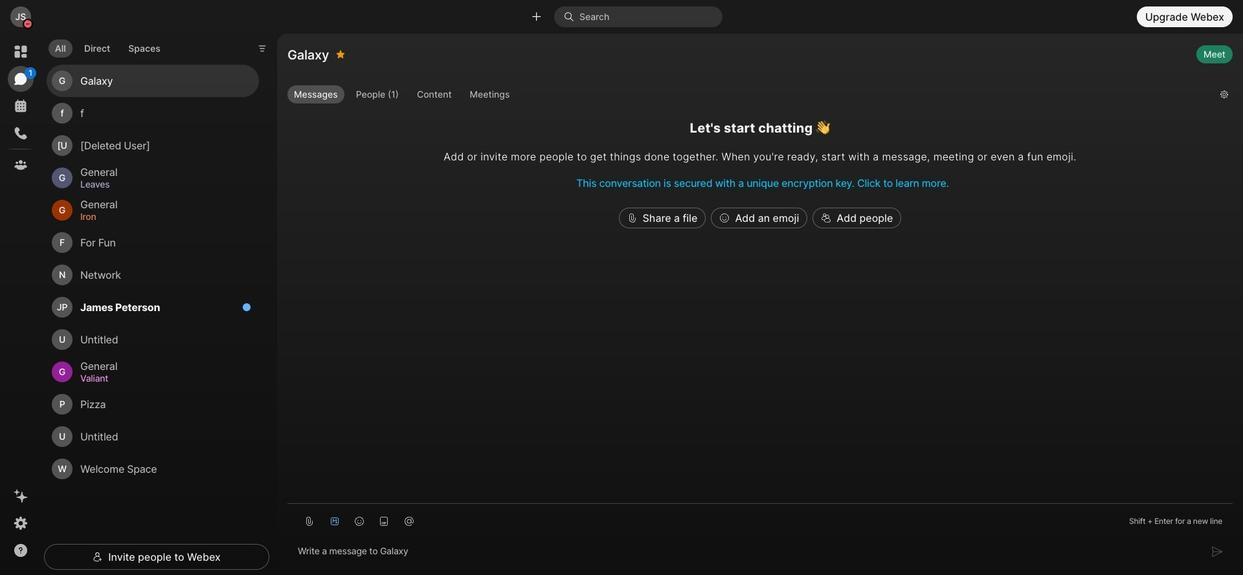 Task type: vqa. For each thing, say whether or not it's contained in the screenshot.
For Fun list item
yes



Task type: locate. For each thing, give the bounding box(es) containing it.
for fun list item
[[47, 227, 259, 259]]

1 general list item from the top
[[47, 162, 259, 194]]

filter by image
[[257, 43, 268, 54]]

[deleted user] list item
[[47, 130, 259, 162]]

tab list
[[45, 32, 170, 62]]

0 vertical spatial untitled list item
[[47, 324, 259, 356]]

connect people image
[[530, 11, 543, 23]]

gifs image
[[379, 517, 389, 527]]

teams, has no new notifications image
[[13, 157, 28, 173]]

new messages image
[[242, 303, 251, 312]]

dashboard image
[[13, 44, 28, 60]]

webex tab list
[[8, 39, 36, 178]]

valiant element
[[80, 372, 243, 386]]

general list item
[[47, 162, 259, 194], [47, 194, 259, 227], [47, 356, 259, 389]]

remove from favourites image
[[336, 44, 345, 65]]

navigation
[[0, 34, 41, 576]]

untitled list item
[[47, 324, 259, 356], [47, 421, 259, 453]]

network list item
[[47, 259, 259, 292]]

wrapper image
[[23, 20, 32, 29], [13, 71, 28, 87], [821, 213, 831, 224]]

1 vertical spatial untitled list item
[[47, 421, 259, 453]]

untitled list item down the valiant element at the left of the page
[[47, 421, 259, 453]]

what's new image
[[13, 489, 28, 504]]

0 vertical spatial wrapper image
[[23, 20, 32, 29]]

welcome space list item
[[47, 453, 259, 486]]

new messages image
[[242, 303, 251, 312]]

1 vertical spatial wrapper image
[[13, 71, 28, 87]]

wrapper image
[[564, 12, 579, 22], [627, 213, 637, 224], [720, 213, 730, 224], [93, 552, 103, 563]]

untitled list item up the valiant element at the left of the page
[[47, 324, 259, 356]]

view space settings image
[[1219, 84, 1229, 105]]

group
[[287, 85, 1210, 106]]



Task type: describe. For each thing, give the bounding box(es) containing it.
leaves element
[[80, 178, 243, 192]]

markdown image
[[329, 517, 340, 527]]

3 general list item from the top
[[47, 356, 259, 389]]

2 general list item from the top
[[47, 194, 259, 227]]

mention image
[[404, 517, 414, 527]]

james peterson, new messages list item
[[47, 292, 259, 324]]

meetings image
[[13, 98, 28, 114]]

emoji image
[[354, 517, 365, 527]]

calls image
[[13, 126, 28, 141]]

2 untitled list item from the top
[[47, 421, 259, 453]]

settings image
[[13, 516, 28, 532]]

iron element
[[80, 210, 243, 224]]

2 vertical spatial wrapper image
[[821, 213, 831, 224]]

help image
[[13, 543, 28, 559]]

1 untitled list item from the top
[[47, 324, 259, 356]]

galaxy list item
[[47, 65, 259, 97]]

file attachment image
[[304, 517, 315, 527]]

f list item
[[47, 97, 259, 130]]

message composer toolbar element
[[287, 504, 1233, 534]]

pizza list item
[[47, 389, 259, 421]]



